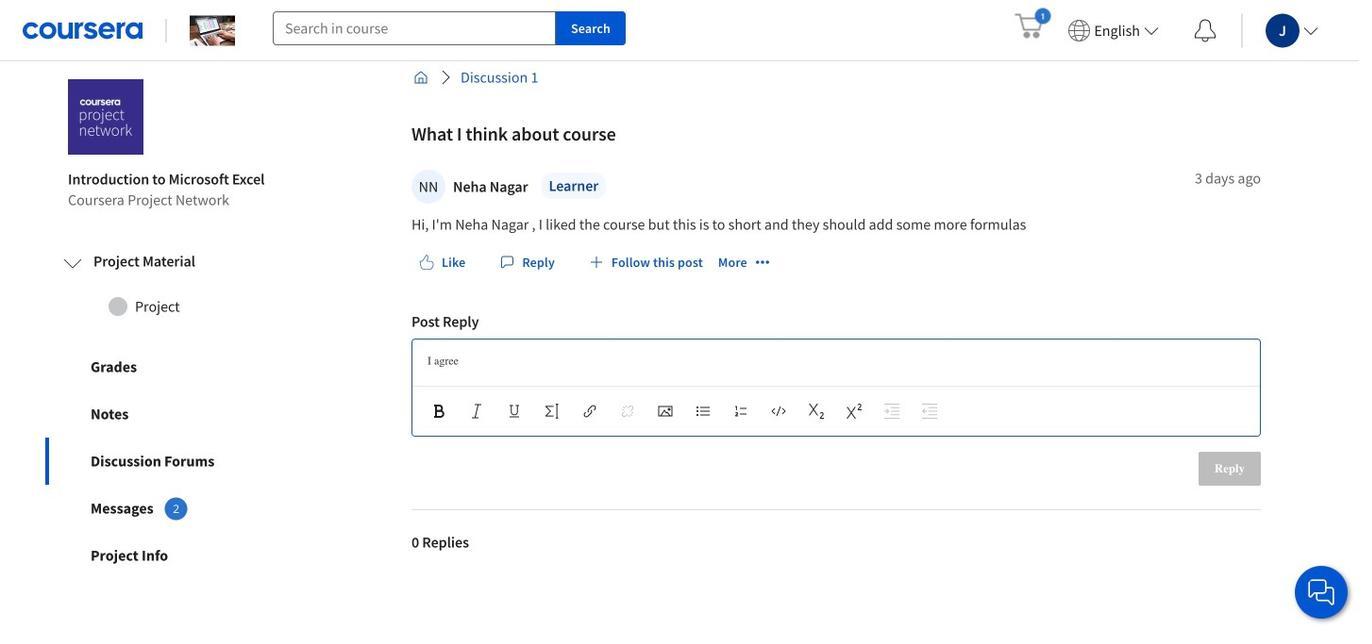 Task type: vqa. For each thing, say whether or not it's contained in the screenshot.
POST REPLY text box
yes



Task type: locate. For each thing, give the bounding box(es) containing it.
shopping cart: 1 item image
[[1015, 8, 1051, 38]]

coursera project network image
[[68, 79, 144, 155]]

learner element
[[541, 173, 606, 199]]

menu
[[1006, 0, 1360, 61]]

Search in course text field
[[273, 11, 556, 45]]



Task type: describe. For each thing, give the bounding box(es) containing it.
Post Reply text field
[[428, 351, 1245, 371]]

help center image
[[1310, 582, 1333, 604]]

forum thread element
[[412, 98, 1261, 598]]

coursera image
[[23, 15, 143, 46]]

home image
[[414, 70, 429, 85]]



